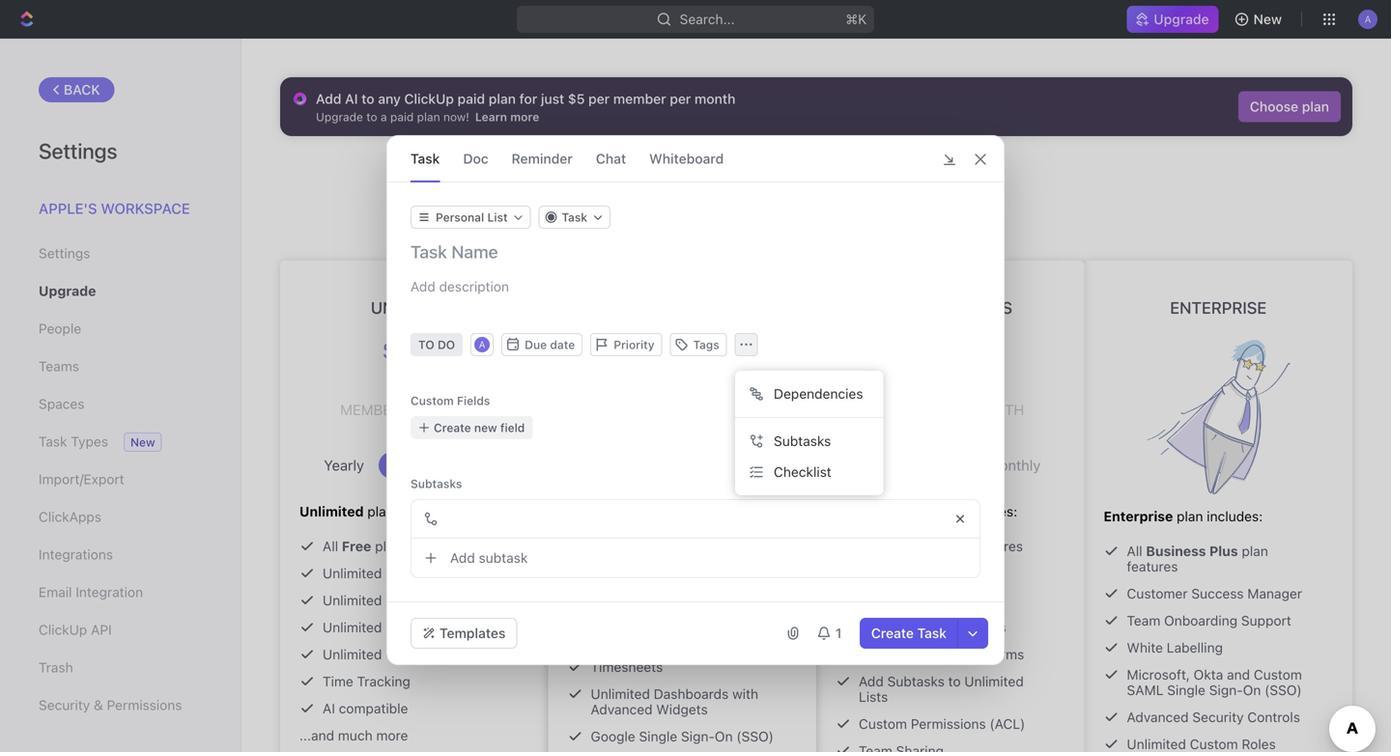Task type: locate. For each thing, give the bounding box(es) containing it.
subtasks down conditional
[[888, 674, 945, 690]]

1 vertical spatial to
[[761, 163, 779, 188]]

add inside add ai to any clickup paid plan for just $5 per member per month learn more
[[316, 91, 342, 107]]

0 vertical spatial task
[[411, 151, 440, 167]]

clickup api link
[[39, 614, 202, 647]]

business for business plus plan includes:
[[836, 504, 896, 520]]

0 vertical spatial upgrade
[[1154, 11, 1210, 27]]

0 horizontal spatial permissions
[[107, 698, 182, 714]]

0 horizontal spatial more
[[376, 728, 408, 744]]

clickup
[[404, 91, 454, 107], [39, 622, 87, 638]]

1 vertical spatial (sso)
[[737, 729, 774, 745]]

task for task types
[[39, 434, 67, 450]]

advanced
[[591, 702, 653, 718], [1127, 710, 1189, 726]]

1 vertical spatial task
[[39, 434, 67, 450]]

1 vertical spatial new
[[130, 436, 155, 449]]

task up conditional logic in forms
[[918, 626, 947, 642]]

subtasks inside button
[[774, 433, 832, 449]]

1 horizontal spatial add
[[450, 550, 475, 566]]

plan up the learn
[[489, 91, 516, 107]]

⌘k
[[846, 11, 867, 27]]

0 vertical spatial on
[[1244, 683, 1262, 699]]

1 horizontal spatial advanced
[[1127, 710, 1189, 726]]

security inside security & permissions link
[[39, 698, 90, 714]]

all up priority
[[859, 539, 875, 555]]

on up controls at right
[[1244, 683, 1262, 699]]

2 vertical spatial plus
[[1210, 544, 1239, 560]]

0 horizontal spatial plus
[[900, 504, 928, 520]]

unlimited inside unlimited dashboards with advanced widgets
[[591, 687, 650, 703]]

add inside add subtasks to unlimited lists
[[859, 674, 884, 690]]

single
[[1168, 683, 1206, 699], [639, 729, 678, 745]]

all up customer
[[1127, 544, 1143, 560]]

unlimited down unlimited storage
[[323, 593, 382, 609]]

on down with
[[715, 729, 733, 745]]

0 vertical spatial enterprise
[[1171, 298, 1267, 318]]

features up analysis
[[708, 524, 760, 540]]

0 horizontal spatial task
[[39, 434, 67, 450]]

on
[[1244, 683, 1262, 699], [715, 729, 733, 745]]

0 horizontal spatial ai
[[323, 701, 335, 717]]

$ 12 member per month
[[609, 315, 757, 404]]

time
[[323, 674, 354, 690]]

1 horizontal spatial upgrade link
[[1127, 6, 1219, 33]]

fields right 7
[[457, 394, 490, 408]]

0 horizontal spatial security
[[39, 698, 90, 714]]

checklist
[[774, 464, 832, 480]]

add down conditional
[[859, 674, 884, 690]]

dependencies button
[[743, 379, 876, 410]]

enterprise plan includes:
[[1104, 509, 1263, 525]]

1 horizontal spatial sign-
[[1210, 683, 1244, 699]]

2 vertical spatial subtasks
[[888, 674, 945, 690]]

training
[[902, 593, 952, 609]]

2 horizontal spatial to
[[949, 674, 961, 690]]

0 vertical spatial more
[[511, 110, 540, 124]]

1 vertical spatial sign-
[[681, 729, 715, 745]]

white
[[1127, 640, 1164, 656]]

all for all unlimited plan features
[[591, 524, 607, 540]]

forms up "in"
[[968, 620, 1007, 636]]

None text field
[[412, 501, 949, 538]]

1 vertical spatial clickup
[[39, 622, 87, 638]]

plan up manager on the right of page
[[1242, 544, 1269, 560]]

yearly
[[324, 457, 364, 474], [860, 457, 901, 474]]

upgrade link down settings link
[[39, 275, 202, 308]]

0 vertical spatial spaces
[[39, 396, 85, 412]]

ai left any
[[345, 91, 358, 107]]

includes: up all unlimited plan features
[[662, 490, 718, 506]]

0 vertical spatial fields
[[457, 394, 490, 408]]

0 horizontal spatial support
[[908, 566, 958, 582]]

clickup up the "trash"
[[39, 622, 87, 638]]

conditional logic in forms
[[859, 647, 1025, 663]]

subtasks inside dialog
[[411, 477, 462, 491]]

upgrade up 'people'
[[39, 283, 96, 299]]

add subtasks to unlimited lists
[[859, 674, 1024, 706]]

dialog
[[387, 135, 1005, 666]]

timesheets
[[591, 660, 663, 676]]

features down business plus plan includes:
[[972, 539, 1024, 555]]

0 horizontal spatial new
[[130, 436, 155, 449]]

unlimited left workload
[[591, 578, 650, 594]]

2 horizontal spatial add
[[859, 674, 884, 690]]

fields up charts
[[438, 620, 475, 636]]

1 vertical spatial permissions
[[911, 717, 987, 733]]

yearly up business plus plan includes:
[[860, 457, 901, 474]]

choose plan link
[[1239, 91, 1342, 122]]

Task Name text field
[[411, 241, 985, 264]]

unlimited spaces
[[323, 593, 432, 609]]

add subtask link
[[412, 539, 980, 578]]

support up training
[[908, 566, 958, 582]]

includes: for enterprise plan includes:
[[1207, 509, 1263, 525]]

security left &
[[39, 698, 90, 714]]

integration
[[76, 585, 143, 601]]

none text field inside dialog
[[412, 501, 949, 538]]

permissions down add subtasks to unlimited lists
[[911, 717, 987, 733]]

1 horizontal spatial (sso)
[[1265, 683, 1303, 699]]

(sso) up controls at right
[[1265, 683, 1303, 699]]

0 vertical spatial single
[[1168, 683, 1206, 699]]

custom fields
[[411, 394, 490, 408]]

plan up workload
[[678, 524, 705, 540]]

custom
[[411, 394, 454, 408], [386, 620, 434, 636], [859, 620, 908, 636], [1254, 667, 1303, 683], [859, 717, 908, 733]]

$ 7 member per month
[[340, 330, 488, 419]]

single down widgets
[[639, 729, 678, 745]]

1 horizontal spatial plus
[[972, 298, 1013, 318]]

upgrade link left new button
[[1127, 6, 1219, 33]]

0 horizontal spatial to
[[362, 91, 375, 107]]

1 vertical spatial forms
[[986, 647, 1025, 663]]

chat button
[[596, 136, 626, 182]]

2 vertical spatial add
[[859, 674, 884, 690]]

2 vertical spatial to
[[949, 674, 961, 690]]

more down compatible
[[376, 728, 408, 744]]

includes: for unlimited plan includes:
[[398, 504, 454, 520]]

includes:
[[662, 490, 718, 506], [398, 504, 454, 520], [962, 504, 1018, 520], [1207, 509, 1263, 525]]

1 horizontal spatial security
[[1193, 710, 1244, 726]]

tracking
[[357, 674, 411, 690]]

task left doc
[[411, 151, 440, 167]]

0 vertical spatial to
[[362, 91, 375, 107]]

0 horizontal spatial add
[[316, 91, 342, 107]]

to inside add subtasks to unlimited lists
[[949, 674, 961, 690]]

unlimited up 7
[[371, 298, 458, 318]]

new up choose
[[1254, 11, 1283, 27]]

plan up all unlimited plan features
[[632, 490, 658, 506]]

unlimited down business plan includes:
[[610, 524, 675, 540]]

business inside all business plus plan features
[[1147, 544, 1207, 560]]

unlimited up free
[[300, 504, 364, 520]]

to down the logic
[[949, 674, 961, 690]]

to for add ai to any clickup paid plan for just $5 per member per month learn more
[[362, 91, 375, 107]]

security down microsoft, okta and custom saml single sign-on (sso) at the bottom of the page
[[1193, 710, 1244, 726]]

email integration link
[[39, 577, 202, 609]]

1 vertical spatial enterprise
[[1104, 509, 1174, 525]]

plan down business plus plan includes:
[[942, 539, 969, 555]]

0 horizontal spatial on
[[715, 729, 733, 745]]

0 horizontal spatial subtasks
[[411, 477, 462, 491]]

subtasks inside add subtasks to unlimited lists
[[888, 674, 945, 690]]

ai inside add ai to any clickup paid plan for just $5 per member per month learn more
[[345, 91, 358, 107]]

customer success manager
[[1127, 586, 1303, 602]]

all inside all business plus plan features
[[1127, 544, 1143, 560]]

task inside button
[[918, 626, 947, 642]]

unlimited up the time tracking
[[323, 647, 382, 663]]

for
[[520, 91, 538, 107]]

0 vertical spatial add
[[316, 91, 342, 107]]

support down manager on the right of page
[[1242, 613, 1292, 629]]

to inside add ai to any clickup paid plan for just $5 per member per month learn more
[[362, 91, 375, 107]]

upgrade link
[[1127, 6, 1219, 33], [39, 275, 202, 308]]

search...
[[680, 11, 735, 27]]

settings down the "apple's"
[[39, 246, 90, 261]]

1 horizontal spatial task
[[411, 151, 440, 167]]

clickapps
[[39, 509, 101, 525]]

team
[[1127, 613, 1161, 629]]

$ inside $ 7 member per month
[[382, 337, 393, 364]]

doc button
[[463, 136, 489, 182]]

month inside "$ 12 member per month"
[[703, 387, 757, 404]]

subtasks up "unlimited plan includes:"
[[411, 477, 462, 491]]

chat
[[596, 151, 626, 167]]

2 horizontal spatial task
[[918, 626, 947, 642]]

0 vertical spatial clickup
[[404, 91, 454, 107]]

more inside add ai to any clickup paid plan for just $5 per member per month learn more
[[511, 110, 540, 124]]

unleash
[[784, 163, 855, 188]]

7
[[398, 330, 431, 407]]

0 vertical spatial permissions
[[107, 698, 182, 714]]

1 vertical spatial add
[[450, 550, 475, 566]]

clickup inside settings element
[[39, 622, 87, 638]]

single up advanced security controls
[[1168, 683, 1206, 699]]

0 horizontal spatial $
[[382, 337, 393, 364]]

task inside settings element
[[39, 434, 67, 450]]

unlimited down unlimited spaces
[[323, 620, 382, 636]]

unlimited inside add subtasks to unlimited lists
[[965, 674, 1024, 690]]

$ left 7
[[382, 337, 393, 364]]

$ inside "$ 12 member per month"
[[640, 323, 651, 350]]

1 horizontal spatial single
[[1168, 683, 1206, 699]]

$
[[640, 323, 651, 350], [382, 337, 393, 364]]

includes: for business plan includes:
[[662, 490, 718, 506]]

unlimited down timesheets
[[591, 687, 650, 703]]

single inside microsoft, okta and custom saml single sign-on (sso)
[[1168, 683, 1206, 699]]

2 vertical spatial task
[[918, 626, 947, 642]]

trash
[[39, 660, 73, 676]]

includes: up all business plus plan features
[[1207, 509, 1263, 525]]

1 horizontal spatial upgrade
[[678, 163, 757, 188]]

plan
[[489, 91, 516, 107], [1303, 99, 1330, 115], [632, 490, 658, 506], [368, 504, 394, 520], [932, 504, 958, 520], [1177, 509, 1204, 525], [678, 524, 705, 540], [375, 539, 402, 555], [942, 539, 969, 555], [1242, 544, 1269, 560]]

yearly up "unlimited plan includes:"
[[324, 457, 364, 474]]

2 horizontal spatial plus
[[1210, 544, 1239, 560]]

enterprise for enterprise
[[1171, 298, 1267, 318]]

advanced down saml
[[1127, 710, 1189, 726]]

1 horizontal spatial $
[[640, 323, 651, 350]]

upgrade up task name text field
[[678, 163, 757, 188]]

custom branded forms
[[859, 620, 1007, 636]]

clickup right any
[[404, 91, 454, 107]]

$ left 12
[[640, 323, 651, 350]]

features up customer
[[1127, 559, 1179, 575]]

includes: up all free plan features on the bottom
[[398, 504, 454, 520]]

all for all free plan features
[[323, 539, 338, 555]]

plus
[[972, 298, 1013, 318], [900, 504, 928, 520], [1210, 544, 1239, 560]]

subtasks up the checklist
[[774, 433, 832, 449]]

0 vertical spatial sign-
[[1210, 683, 1244, 699]]

unlimited down free
[[323, 566, 382, 582]]

upgrade inside settings element
[[39, 283, 96, 299]]

settings element
[[0, 39, 242, 753]]

2 settings from the top
[[39, 246, 90, 261]]

1 horizontal spatial support
[[1242, 613, 1292, 629]]

0 vertical spatial subtasks
[[774, 433, 832, 449]]

all down business plan includes:
[[591, 524, 607, 540]]

priority
[[859, 566, 904, 582]]

settings up the "apple's"
[[39, 138, 117, 163]]

new up import/export 'link'
[[130, 436, 155, 449]]

priority support
[[859, 566, 958, 582]]

0 vertical spatial settings
[[39, 138, 117, 163]]

ai down time
[[323, 701, 335, 717]]

1 vertical spatial subtasks
[[411, 477, 462, 491]]

team onboarding support
[[1127, 613, 1292, 629]]

all left free
[[323, 539, 338, 555]]

to for add subtasks to unlimited lists
[[949, 674, 961, 690]]

add left any
[[316, 91, 342, 107]]

more
[[511, 110, 540, 124], [376, 728, 408, 744]]

unlimited for unlimited spaces
[[323, 593, 382, 609]]

dashboards
[[654, 687, 729, 703]]

1 horizontal spatial subtasks
[[774, 433, 832, 449]]

1 horizontal spatial more
[[511, 110, 540, 124]]

0 vertical spatial (sso)
[[1265, 683, 1303, 699]]

add left subtask
[[450, 550, 475, 566]]

0 vertical spatial plus
[[972, 298, 1013, 318]]

2 vertical spatial upgrade
[[39, 283, 96, 299]]

branded
[[911, 620, 964, 636]]

0 horizontal spatial upgrade link
[[39, 275, 202, 308]]

add for add subtasks to unlimited lists
[[859, 674, 884, 690]]

add inside dialog
[[450, 550, 475, 566]]

1 horizontal spatial on
[[1244, 683, 1262, 699]]

custom inside dialog
[[411, 394, 454, 408]]

advanced up google
[[591, 702, 653, 718]]

custom for custom branded forms
[[859, 620, 908, 636]]

0 vertical spatial new
[[1254, 11, 1283, 27]]

1 vertical spatial single
[[639, 729, 678, 745]]

business plus plan includes:
[[836, 504, 1018, 520]]

permissions down "trash" 'link'
[[107, 698, 182, 714]]

forms right "in"
[[986, 647, 1025, 663]]

2 yearly from the left
[[860, 457, 901, 474]]

paid
[[458, 91, 485, 107]]

1 horizontal spatial yearly
[[860, 457, 901, 474]]

all
[[591, 524, 607, 540], [323, 539, 338, 555], [859, 539, 875, 555], [1127, 544, 1143, 560]]

per
[[589, 91, 610, 107], [670, 91, 691, 107], [673, 387, 699, 404], [404, 402, 431, 419], [941, 402, 968, 419]]

unlimited down "in"
[[965, 674, 1024, 690]]

people link
[[39, 313, 202, 346]]

0 horizontal spatial upgrade
[[39, 283, 96, 299]]

import/export
[[39, 472, 124, 488]]

business plus
[[889, 298, 1013, 318]]

1 vertical spatial upgrade link
[[39, 275, 202, 308]]

spaces down storage
[[386, 593, 432, 609]]

features for all free plan features
[[405, 539, 457, 555]]

clickup api
[[39, 622, 112, 638]]

(sso) down with
[[737, 729, 774, 745]]

microsoft, okta and custom saml single sign-on (sso)
[[1127, 667, 1303, 699]]

1 vertical spatial plus
[[900, 504, 928, 520]]

choose plan
[[1251, 99, 1330, 115]]

plus inside all business plus plan features
[[1210, 544, 1239, 560]]

free
[[342, 539, 372, 555]]

$ for 12
[[640, 323, 651, 350]]

spaces down teams
[[39, 396, 85, 412]]

to left any
[[362, 91, 375, 107]]

0 horizontal spatial advanced
[[591, 702, 653, 718]]

upgrade left new button
[[1154, 11, 1210, 27]]

more down for
[[511, 110, 540, 124]]

sign- down widgets
[[681, 729, 715, 745]]

0 horizontal spatial spaces
[[39, 396, 85, 412]]

features up storage
[[405, 539, 457, 555]]

upgrade for left the upgrade link
[[39, 283, 96, 299]]

sign- up advanced security controls
[[1210, 683, 1244, 699]]

task
[[411, 151, 440, 167], [39, 434, 67, 450], [918, 626, 947, 642]]

1 horizontal spatial ai
[[345, 91, 358, 107]]

2 horizontal spatial subtasks
[[888, 674, 945, 690]]

teams
[[39, 359, 79, 375]]

0 horizontal spatial sign-
[[681, 729, 715, 745]]

add ai to any clickup paid plan for just $5 per member per month learn more
[[316, 91, 736, 124]]

1 horizontal spatial clickup
[[404, 91, 454, 107]]

2 horizontal spatial upgrade
[[1154, 11, 1210, 27]]

dialog containing task
[[387, 135, 1005, 666]]

member
[[614, 91, 667, 107], [609, 387, 669, 404], [340, 402, 401, 419], [877, 402, 937, 419]]

admin
[[859, 593, 899, 609]]

member inside $ 7 member per month
[[340, 402, 401, 419]]

1 vertical spatial spaces
[[386, 593, 432, 609]]

task left the types
[[39, 434, 67, 450]]

0 horizontal spatial yearly
[[324, 457, 364, 474]]

0 vertical spatial ai
[[345, 91, 358, 107]]

success
[[1192, 586, 1244, 602]]

per inside "$ 12 member per month"
[[673, 387, 699, 404]]

1 vertical spatial settings
[[39, 246, 90, 261]]

1 vertical spatial upgrade
[[678, 163, 757, 188]]

sign-
[[1210, 683, 1244, 699], [681, 729, 715, 745]]

new inside button
[[1254, 11, 1283, 27]]

to left unleash
[[761, 163, 779, 188]]

back link
[[39, 77, 115, 102]]

on inside microsoft, okta and custom saml single sign-on (sso)
[[1244, 683, 1262, 699]]

0 horizontal spatial clickup
[[39, 622, 87, 638]]

1 horizontal spatial new
[[1254, 11, 1283, 27]]



Task type: vqa. For each thing, say whether or not it's contained in the screenshot.
'tree' within the Sidebar navigation
no



Task type: describe. For each thing, give the bounding box(es) containing it.
reminder
[[512, 151, 573, 167]]

everything
[[860, 163, 956, 188]]

okta
[[1194, 667, 1224, 683]]

1 vertical spatial fields
[[438, 620, 475, 636]]

people
[[39, 321, 81, 337]]

plan inside all business plus plan features
[[1242, 544, 1269, 560]]

admin training
[[859, 593, 952, 609]]

customer
[[1127, 586, 1188, 602]]

all business plan features
[[859, 539, 1024, 555]]

reminder button
[[512, 136, 573, 182]]

spaces inside settings element
[[39, 396, 85, 412]]

onboarding
[[1165, 613, 1238, 629]]

enterprise for enterprise plan includes:
[[1104, 509, 1174, 525]]

advanced inside unlimited dashboards with advanced widgets
[[591, 702, 653, 718]]

google single sign-on (sso)
[[591, 729, 774, 745]]

plus for business plus plan includes:
[[900, 504, 928, 520]]

1 horizontal spatial permissions
[[911, 717, 987, 733]]

with
[[733, 687, 759, 703]]

google
[[591, 729, 636, 745]]

plan inside add ai to any clickup paid plan for just $5 per member per month learn more
[[489, 91, 516, 107]]

all for all business plus plan features
[[1127, 544, 1143, 560]]

apple's
[[39, 200, 97, 217]]

fields inside dialog
[[457, 394, 490, 408]]

...and
[[300, 728, 334, 744]]

enterprise image
[[1148, 340, 1291, 495]]

labelling
[[1167, 640, 1224, 656]]

1 vertical spatial support
[[1242, 613, 1292, 629]]

new inside settings element
[[130, 436, 155, 449]]

month inside $ 7 member per month
[[435, 402, 488, 419]]

&
[[94, 698, 103, 714]]

in
[[971, 647, 982, 663]]

whiteboard
[[650, 151, 724, 167]]

and
[[1228, 667, 1251, 683]]

learn
[[475, 110, 507, 124]]

clickapps link
[[39, 501, 202, 534]]

create
[[872, 626, 914, 642]]

advanced security controls
[[1127, 710, 1301, 726]]

plan up all business plan features
[[932, 504, 958, 520]]

add subtask
[[450, 550, 528, 566]]

plan right choose
[[1303, 99, 1330, 115]]

unlimited for unlimited
[[371, 298, 458, 318]]

all for all business plan features
[[859, 539, 875, 555]]

ai compatible
[[323, 701, 408, 717]]

teams link
[[39, 350, 202, 383]]

white labelling
[[1127, 640, 1224, 656]]

trash link
[[39, 652, 202, 685]]

upgrade for upgrade to unleash everything
[[678, 163, 757, 188]]

logic
[[934, 647, 967, 663]]

workload
[[654, 578, 713, 594]]

clickup inside add ai to any clickup paid plan for just $5 per member per month learn more
[[404, 91, 454, 107]]

all business plus plan features
[[1127, 544, 1269, 575]]

manager
[[1248, 586, 1303, 602]]

settings link
[[39, 237, 202, 270]]

api
[[91, 622, 112, 638]]

plan up unlimited storage
[[375, 539, 402, 555]]

plus for business plus
[[972, 298, 1013, 318]]

back
[[64, 82, 100, 98]]

unlimited for unlimited custom fields
[[323, 620, 382, 636]]

1 vertical spatial more
[[376, 728, 408, 744]]

12
[[653, 315, 713, 392]]

plan up all free plan features on the bottom
[[368, 504, 394, 520]]

1 horizontal spatial to
[[761, 163, 779, 188]]

unlimited for unlimited dashboards with advanced widgets
[[591, 687, 650, 703]]

month inside add ai to any clickup paid plan for just $5 per member per month learn more
[[695, 91, 736, 107]]

analysis
[[717, 578, 768, 594]]

(sso) inside microsoft, okta and custom saml single sign-on (sso)
[[1265, 683, 1303, 699]]

lists
[[859, 690, 888, 706]]

0 vertical spatial forms
[[968, 620, 1007, 636]]

much
[[338, 728, 373, 744]]

permissions inside settings element
[[107, 698, 182, 714]]

unlimited plan includes:
[[300, 504, 454, 520]]

$5
[[568, 91, 585, 107]]

subtasks button
[[743, 426, 876, 457]]

dependencies
[[774, 386, 864, 402]]

member inside "$ 12 member per month"
[[609, 387, 669, 404]]

task for task
[[411, 151, 440, 167]]

features inside all business plus plan features
[[1127, 559, 1179, 575]]

add for add ai to any clickup paid plan for just $5 per member per month learn more
[[316, 91, 342, 107]]

just
[[541, 91, 565, 107]]

business plan includes:
[[568, 490, 718, 506]]

security & permissions
[[39, 698, 182, 714]]

$ for 7
[[382, 337, 393, 364]]

storage
[[386, 566, 435, 582]]

widgets
[[657, 702, 708, 718]]

features for all business plan features
[[972, 539, 1024, 555]]

business for business plan includes:
[[568, 490, 628, 506]]

conditional
[[859, 647, 930, 663]]

1 horizontal spatial spaces
[[386, 593, 432, 609]]

charts
[[424, 647, 465, 663]]

time tracking
[[323, 674, 411, 690]]

unlimited for unlimited plan includes:
[[300, 504, 364, 520]]

integrations link
[[39, 539, 202, 572]]

unlimited for unlimited workload analysis
[[591, 578, 650, 594]]

1 vertical spatial ai
[[323, 701, 335, 717]]

per inside $ 7 member per month
[[404, 402, 431, 419]]

task types
[[39, 434, 108, 450]]

0 vertical spatial upgrade link
[[1127, 6, 1219, 33]]

plan up all business plus plan features
[[1177, 509, 1204, 525]]

unlimited for unlimited storage
[[323, 566, 382, 582]]

unlimited workload analysis
[[591, 578, 768, 594]]

unlimited custom fields
[[323, 620, 475, 636]]

includes: up all business plan features
[[962, 504, 1018, 520]]

custom inside microsoft, okta and custom saml single sign-on (sso)
[[1254, 667, 1303, 683]]

gantt
[[386, 647, 420, 663]]

1 yearly from the left
[[324, 457, 364, 474]]

sign- inside microsoft, okta and custom saml single sign-on (sso)
[[1210, 683, 1244, 699]]

unlimited for unlimited gantt charts
[[323, 647, 382, 663]]

workspace
[[101, 200, 190, 217]]

business for business plus
[[889, 298, 968, 318]]

unlimited gantt charts
[[323, 647, 465, 663]]

0 horizontal spatial single
[[639, 729, 678, 745]]

1 settings from the top
[[39, 138, 117, 163]]

0 vertical spatial support
[[908, 566, 958, 582]]

all free plan features
[[323, 539, 457, 555]]

1 vertical spatial on
[[715, 729, 733, 745]]

member inside add ai to any clickup paid plan for just $5 per member per month learn more
[[614, 91, 667, 107]]

custom for custom fields
[[411, 394, 454, 408]]

import/export link
[[39, 463, 202, 496]]

compatible
[[339, 701, 408, 717]]

member per month
[[877, 402, 1025, 419]]

custom for custom permissions (acl)
[[859, 717, 908, 733]]

types
[[71, 434, 108, 450]]

email integration
[[39, 585, 143, 601]]

spaces link
[[39, 388, 202, 421]]

integrations
[[39, 547, 113, 563]]

0 horizontal spatial (sso)
[[737, 729, 774, 745]]

saml
[[1127, 683, 1164, 699]]

features for all unlimited plan features
[[708, 524, 760, 540]]

(acl)
[[990, 717, 1026, 733]]

apple's workspace
[[39, 200, 190, 217]]

controls
[[1248, 710, 1301, 726]]

add for add subtask
[[450, 550, 475, 566]]



